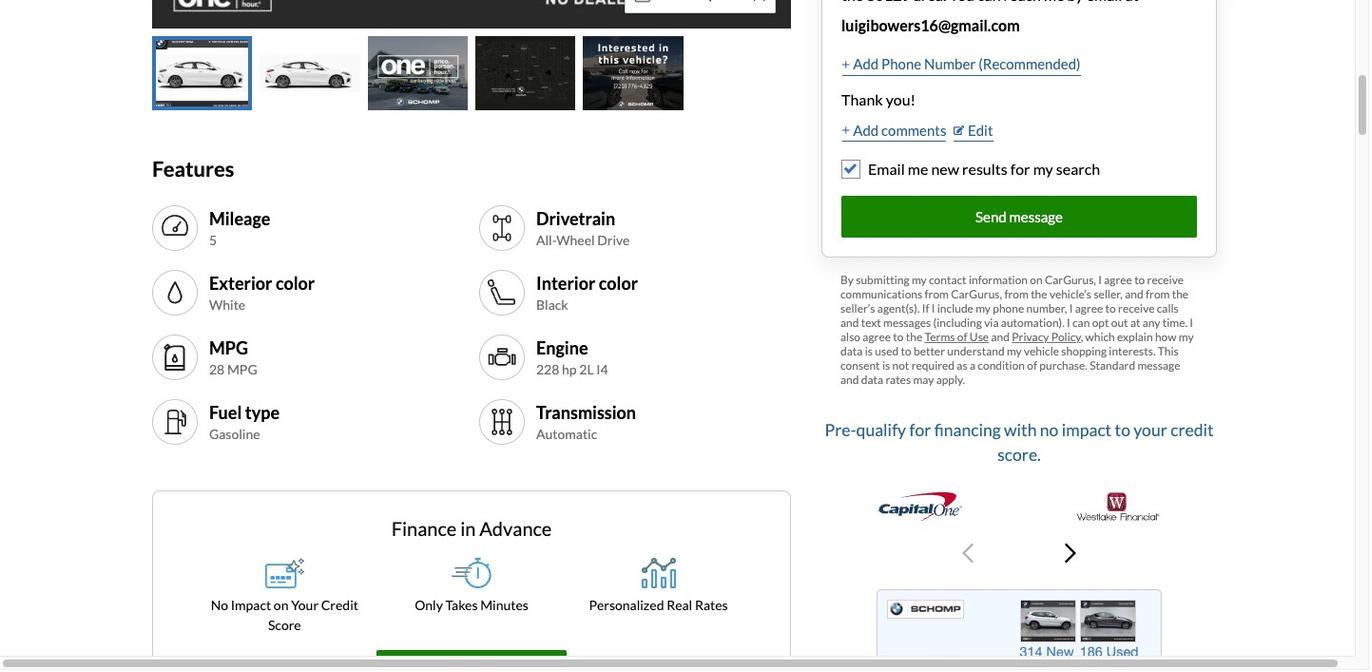 Task type: locate. For each thing, give the bounding box(es) containing it.
and right seller, at the top right of page
[[1125, 287, 1143, 301]]

1 color from the left
[[276, 273, 315, 294]]

2 plus image from the top
[[842, 125, 849, 135]]

1 horizontal spatial message
[[1138, 358, 1180, 373]]

this
[[1158, 344, 1179, 358]]

i right number, on the top of page
[[1069, 301, 1073, 316]]

exterior
[[209, 273, 272, 294]]

number,
[[1026, 301, 1067, 316]]

consent
[[840, 358, 880, 373]]

may
[[913, 373, 934, 387]]

1 horizontal spatial the
[[1031, 287, 1047, 301]]

mileage 5
[[209, 208, 270, 248]]

mileage image
[[160, 213, 190, 244]]

0 horizontal spatial the
[[906, 330, 922, 344]]

0 horizontal spatial color
[[276, 273, 315, 294]]

information
[[969, 273, 1028, 287]]

1 vertical spatial receive
[[1118, 301, 1155, 316]]

for right the results
[[1010, 160, 1030, 178]]

0 vertical spatial plus image
[[842, 59, 849, 69]]

engine image
[[487, 343, 517, 373]]

of left the use
[[957, 330, 967, 344]]

agree up ,
[[1075, 301, 1103, 316]]

1 vertical spatial of
[[1027, 358, 1037, 373]]

out
[[1111, 316, 1128, 330]]

for inside pre-qualify for financing with no impact to your credit score.
[[909, 420, 931, 440]]

color down drive
[[599, 273, 638, 294]]

2 from from the left
[[1004, 287, 1029, 301]]

0 horizontal spatial for
[[909, 420, 931, 440]]

mpg image
[[160, 343, 190, 373]]

your
[[1134, 420, 1167, 440]]

the left terms
[[906, 330, 922, 344]]

advertisement region
[[877, 589, 1162, 670]]

transmission automatic
[[536, 402, 636, 442]]

message right send
[[1009, 208, 1063, 225]]

to inside , which explain how my data is used to better understand my vehicle shopping interests. this consent is not required as a condition of purchase. standard message and data rates may apply.
[[901, 344, 911, 358]]

2 vertical spatial agree
[[863, 330, 891, 344]]

0 horizontal spatial agree
[[863, 330, 891, 344]]

credit
[[1171, 420, 1214, 440]]

0 vertical spatial for
[[1010, 160, 1030, 178]]

0 horizontal spatial is
[[865, 344, 873, 358]]

2 add from the top
[[853, 121, 879, 138]]

include
[[937, 301, 973, 316]]

search
[[1056, 160, 1100, 178]]

on up the score
[[274, 598, 288, 614]]

the up time.
[[1172, 287, 1189, 301]]

can
[[1072, 316, 1090, 330]]

is
[[865, 344, 873, 358], [882, 358, 890, 373]]

to
[[1134, 273, 1145, 287], [1105, 301, 1116, 316], [893, 330, 904, 344], [901, 344, 911, 358], [1115, 420, 1130, 440]]

1 horizontal spatial color
[[599, 273, 638, 294]]

for
[[1010, 160, 1030, 178], [909, 420, 931, 440]]

exterior color image
[[160, 278, 190, 309]]

of
[[957, 330, 967, 344], [1027, 358, 1037, 373]]

1 vertical spatial plus image
[[842, 125, 849, 135]]

on inside by submitting my contact information on cargurus, i agree to receive communications from cargurus, from the vehicle's seller, and from the seller's agent(s). if i include my phone number, i agree to receive calls and text messages (including via automation). i can opt out at any time. i also agree to the
[[1030, 273, 1043, 287]]

to left "your"
[[1115, 420, 1130, 440]]

me
[[908, 160, 928, 178]]

add phone number (recommended) button
[[841, 53, 1082, 77]]

my
[[1033, 160, 1053, 178], [912, 273, 927, 287], [976, 301, 991, 316], [1179, 330, 1194, 344], [1007, 344, 1022, 358]]

to right used
[[901, 344, 911, 358]]

score
[[268, 617, 301, 634]]

luigibowers16@gmail.com
[[841, 16, 1020, 34]]

color right exterior
[[276, 273, 315, 294]]

view vehicle photo 5 image
[[583, 36, 683, 111]]

receive up 'calls'
[[1147, 273, 1184, 287]]

apply.
[[936, 373, 965, 387]]

0 vertical spatial mpg
[[209, 337, 248, 358]]

of down privacy
[[1027, 358, 1037, 373]]

minutes
[[480, 598, 528, 614]]

automation).
[[1001, 316, 1065, 330]]

0 vertical spatial message
[[1009, 208, 1063, 225]]

0 vertical spatial data
[[840, 344, 863, 358]]

data down text on the right top of the page
[[840, 344, 863, 358]]

2 horizontal spatial from
[[1146, 287, 1170, 301]]

data left rates
[[861, 373, 883, 387]]

cargurus, up number, on the top of page
[[1045, 273, 1096, 287]]

0 horizontal spatial from
[[925, 287, 949, 301]]

privacy
[[1012, 330, 1049, 344]]

0 vertical spatial add
[[853, 55, 879, 72]]

(including
[[933, 316, 982, 330]]

my left search
[[1033, 160, 1053, 178]]

by
[[840, 273, 854, 287]]

on up number, on the top of page
[[1030, 273, 1043, 287]]

time.
[[1163, 316, 1188, 330]]

1 vertical spatial on
[[274, 598, 288, 614]]

drivetrain all-wheel drive
[[536, 208, 630, 248]]

transmission image
[[487, 407, 517, 438]]

drivetrain image
[[487, 213, 517, 244]]

1 horizontal spatial on
[[1030, 273, 1043, 287]]

plus image down thank
[[842, 125, 849, 135]]

engine
[[536, 337, 588, 358]]

agree up out on the right of page
[[1104, 273, 1132, 287]]

edit image
[[954, 125, 964, 135]]

from up any
[[1146, 287, 1170, 301]]

the up automation).
[[1031, 287, 1047, 301]]

rates
[[695, 598, 728, 614]]

plus image for add phone number (recommended)
[[842, 59, 849, 69]]

mpg up the "28"
[[209, 337, 248, 358]]

color inside "exterior color white"
[[276, 273, 315, 294]]

any
[[1143, 316, 1160, 330]]

mpg
[[209, 337, 248, 358], [227, 361, 257, 378]]

1 vertical spatial for
[[909, 420, 931, 440]]

agent(s).
[[877, 301, 920, 316]]

i left the can
[[1067, 316, 1070, 330]]

qualify
[[856, 420, 906, 440]]

if
[[922, 301, 929, 316]]

0 horizontal spatial message
[[1009, 208, 1063, 225]]

on
[[1030, 273, 1043, 287], [274, 598, 288, 614]]

and inside , which explain how my data is used to better understand my vehicle shopping interests. this consent is not required as a condition of purchase. standard message and data rates may apply.
[[840, 373, 859, 387]]

0 horizontal spatial on
[[274, 598, 288, 614]]

terms of use link
[[925, 330, 989, 344]]

color
[[276, 273, 315, 294], [599, 273, 638, 294]]

2 color from the left
[[599, 273, 638, 294]]

my left contact
[[912, 273, 927, 287]]

comments
[[881, 121, 946, 138]]

agree right also at the right
[[863, 330, 891, 344]]

color inside interior color black
[[599, 273, 638, 294]]

2 horizontal spatial the
[[1172, 287, 1189, 301]]

from up (including
[[925, 287, 949, 301]]

advance
[[479, 518, 552, 540]]

seller,
[[1094, 287, 1123, 301]]

opt
[[1092, 316, 1109, 330]]

1 plus image from the top
[[842, 59, 849, 69]]

0 horizontal spatial cargurus,
[[951, 287, 1002, 301]]

receive
[[1147, 273, 1184, 287], [1118, 301, 1155, 316]]

1 vertical spatial message
[[1138, 358, 1180, 373]]

and
[[1125, 287, 1143, 301], [840, 316, 859, 330], [991, 330, 1010, 344], [840, 373, 859, 387]]

plus image
[[842, 59, 849, 69], [842, 125, 849, 135]]

purchase.
[[1039, 358, 1088, 373]]

color for interior color
[[599, 273, 638, 294]]

how
[[1155, 330, 1177, 344]]

white
[[209, 297, 245, 313]]

1 vertical spatial agree
[[1075, 301, 1103, 316]]

1 from from the left
[[925, 287, 949, 301]]

email me new results for my search
[[868, 160, 1100, 178]]

message
[[1009, 208, 1063, 225], [1138, 358, 1180, 373]]

add up thank
[[853, 55, 879, 72]]

plus image inside add phone number (recommended) button
[[842, 59, 849, 69]]

1 add from the top
[[853, 55, 879, 72]]

vehicle full photo image
[[152, 0, 791, 28]]

chevron right image
[[1065, 542, 1076, 564]]

no
[[211, 598, 228, 614]]

1 horizontal spatial of
[[1027, 358, 1037, 373]]

message inside , which explain how my data is used to better understand my vehicle shopping interests. this consent is not required as a condition of purchase. standard message and data rates may apply.
[[1138, 358, 1180, 373]]

with
[[1004, 420, 1037, 440]]

1 vertical spatial add
[[853, 121, 879, 138]]

edit
[[968, 121, 993, 138]]

to left at
[[1105, 301, 1116, 316]]

hp
[[562, 361, 577, 378]]

only takes minutes
[[415, 598, 528, 614]]

add comments
[[853, 121, 946, 138]]

add down thank
[[853, 121, 879, 138]]

2 horizontal spatial agree
[[1104, 273, 1132, 287]]

receive up explain
[[1118, 301, 1155, 316]]

features
[[152, 156, 234, 182]]

plus image up thank
[[842, 59, 849, 69]]

,
[[1081, 330, 1083, 344]]

1 vertical spatial data
[[861, 373, 883, 387]]

(recommended)
[[979, 55, 1081, 72]]

use
[[970, 330, 989, 344]]

finance in advance
[[391, 518, 552, 540]]

0 vertical spatial of
[[957, 330, 967, 344]]

no
[[1040, 420, 1059, 440]]

is left not
[[882, 358, 890, 373]]

from up automation).
[[1004, 287, 1029, 301]]

plus image inside add comments button
[[842, 125, 849, 135]]

is left used
[[865, 344, 873, 358]]

send message button
[[841, 196, 1197, 238]]

via
[[984, 316, 999, 330]]

vehicle
[[1024, 344, 1059, 358]]

pre-
[[825, 420, 856, 440]]

1 horizontal spatial from
[[1004, 287, 1029, 301]]

contact
[[929, 273, 967, 287]]

data
[[840, 344, 863, 358], [861, 373, 883, 387]]

1 vertical spatial mpg
[[227, 361, 257, 378]]

mpg right the "28"
[[227, 361, 257, 378]]

tab list
[[152, 36, 791, 111]]

standard
[[1090, 358, 1135, 373]]

and down also at the right
[[840, 373, 859, 387]]

0 vertical spatial on
[[1030, 273, 1043, 287]]

color for exterior color
[[276, 273, 315, 294]]

to inside pre-qualify for financing with no impact to your credit score.
[[1115, 420, 1130, 440]]

message down how at the right of page
[[1138, 358, 1180, 373]]

for right qualify
[[909, 420, 931, 440]]

cargurus, up via
[[951, 287, 1002, 301]]



Task type: describe. For each thing, give the bounding box(es) containing it.
used
[[875, 344, 899, 358]]

i4
[[596, 361, 608, 378]]

impact
[[231, 598, 271, 614]]

engine 228 hp 2l i4
[[536, 337, 608, 378]]

not
[[892, 358, 909, 373]]

view vehicle photo 2 image
[[260, 36, 360, 111]]

2l
[[579, 361, 594, 378]]

fuel
[[209, 402, 242, 423]]

1 horizontal spatial agree
[[1075, 301, 1103, 316]]

personalized real rates
[[589, 598, 728, 614]]

results
[[962, 160, 1008, 178]]

wheel
[[556, 232, 595, 248]]

of inside , which explain how my data is used to better understand my vehicle shopping interests. this consent is not required as a condition of purchase. standard message and data rates may apply.
[[1027, 358, 1037, 373]]

0 vertical spatial agree
[[1104, 273, 1132, 287]]

add for add comments
[[853, 121, 879, 138]]

my left vehicle
[[1007, 344, 1022, 358]]

transmission
[[536, 402, 636, 423]]

1 horizontal spatial cargurus,
[[1045, 273, 1096, 287]]

and left text on the right top of the page
[[840, 316, 859, 330]]

finance
[[391, 518, 457, 540]]

seller's
[[840, 301, 875, 316]]

black
[[536, 297, 568, 313]]

fuel type image
[[160, 407, 190, 438]]

chevron left image
[[962, 542, 974, 564]]

add comments button
[[841, 118, 947, 143]]

as
[[957, 358, 968, 373]]

my left phone
[[976, 301, 991, 316]]

thank
[[841, 90, 883, 108]]

credit
[[321, 598, 358, 614]]

send message
[[976, 208, 1063, 225]]

interior color black
[[536, 273, 638, 313]]

i right vehicle's
[[1098, 273, 1102, 287]]

submitting
[[856, 273, 909, 287]]

and right the use
[[991, 330, 1010, 344]]

automatic
[[536, 426, 597, 442]]

text
[[861, 316, 881, 330]]

real
[[667, 598, 692, 614]]

personalized
[[589, 598, 664, 614]]

3 from from the left
[[1146, 287, 1170, 301]]

condition
[[978, 358, 1025, 373]]

interior
[[536, 273, 595, 294]]

view vehicle photo 1 image
[[152, 36, 252, 111]]

only
[[415, 598, 443, 614]]

rates
[[886, 373, 911, 387]]

phone
[[881, 55, 921, 72]]

i right the if
[[932, 301, 935, 316]]

shopping
[[1061, 344, 1107, 358]]

required
[[911, 358, 955, 373]]

type
[[245, 402, 280, 423]]

calls
[[1157, 301, 1179, 316]]

mileage
[[209, 208, 270, 229]]

to right seller, at the top right of page
[[1134, 273, 1145, 287]]

to down agent(s).
[[893, 330, 904, 344]]

number
[[924, 55, 976, 72]]

1 horizontal spatial is
[[882, 358, 890, 373]]

interior color image
[[487, 278, 517, 309]]

at
[[1130, 316, 1140, 330]]

view vehicle photo 4 image
[[475, 36, 576, 111]]

all-
[[536, 232, 557, 248]]

0 horizontal spatial of
[[957, 330, 967, 344]]

mpg 28 mpg
[[209, 337, 257, 378]]

you!
[[886, 90, 916, 108]]

communications
[[840, 287, 922, 301]]

fuel type gasoline
[[209, 402, 280, 442]]

in
[[460, 518, 476, 540]]

plus image for add comments
[[842, 125, 849, 135]]

i right time.
[[1190, 316, 1193, 330]]

0 vertical spatial receive
[[1147, 273, 1184, 287]]

terms of use and privacy policy
[[925, 330, 1081, 344]]

takes
[[445, 598, 478, 614]]

score.
[[997, 445, 1041, 465]]

on inside no impact on your credit score
[[274, 598, 288, 614]]

1 horizontal spatial for
[[1010, 160, 1030, 178]]

impact
[[1062, 420, 1112, 440]]

policy
[[1051, 330, 1081, 344]]

your
[[291, 598, 319, 614]]

thank you!
[[841, 90, 916, 108]]

terms
[[925, 330, 955, 344]]

, which explain how my data is used to better understand my vehicle shopping interests. this consent is not required as a condition of purchase. standard message and data rates may apply.
[[840, 330, 1194, 387]]

add phone number (recommended)
[[853, 55, 1081, 72]]

exterior color white
[[209, 273, 315, 313]]

a
[[970, 358, 976, 373]]

understand
[[947, 344, 1005, 358]]

by submitting my contact information on cargurus, i agree to receive communications from cargurus, from the vehicle's seller, and from the seller's agent(s). if i include my phone number, i agree to receive calls and text messages (including via automation). i can opt out at any time. i also agree to the
[[840, 273, 1193, 344]]

add for add phone number (recommended)
[[853, 55, 879, 72]]

phone
[[993, 301, 1024, 316]]

view vehicle photo 3 image
[[368, 36, 468, 111]]

pre-qualify for financing with no impact to your credit score.
[[825, 420, 1214, 465]]

pre-qualify for financing with no impact to your credit score. button
[[821, 410, 1217, 581]]

my right how at the right of page
[[1179, 330, 1194, 344]]

which
[[1085, 330, 1115, 344]]

vehicle's
[[1050, 287, 1092, 301]]

no impact on your credit score
[[211, 598, 358, 634]]

explain
[[1117, 330, 1153, 344]]

28
[[209, 361, 225, 378]]

message inside send message button
[[1009, 208, 1063, 225]]

drivetrain
[[536, 208, 615, 229]]



Task type: vqa. For each thing, say whether or not it's contained in the screenshot.


